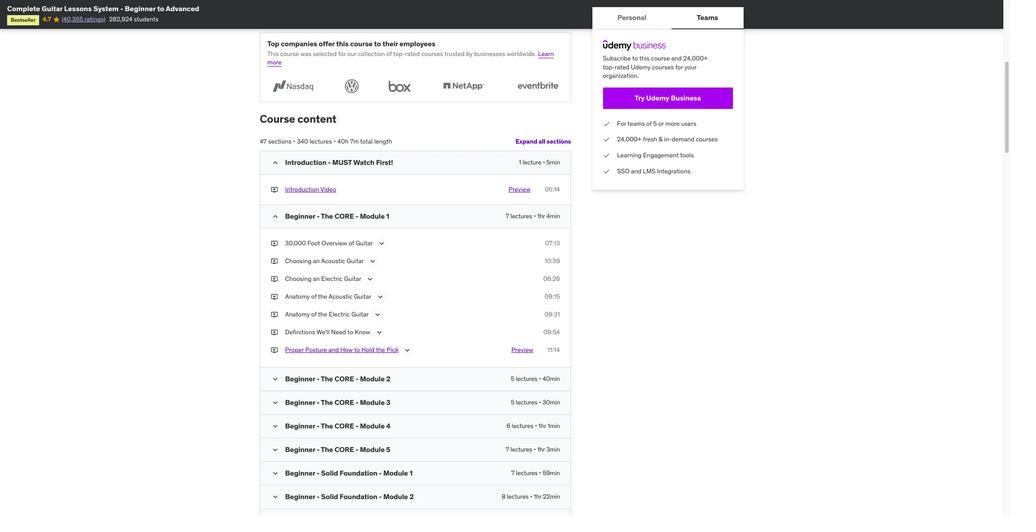 Task type: locate. For each thing, give the bounding box(es) containing it.
5 the from the top
[[321, 445, 333, 454]]

module for beginner - the core - module 3
[[360, 398, 385, 407]]

the down the beginner - the core - module 4
[[321, 445, 333, 454]]

30min
[[543, 399, 560, 407]]

more
[[267, 58, 282, 66], [666, 120, 680, 128]]

complete guitar lessons system - beginner to advanced
[[7, 4, 199, 13]]

eventbrite image
[[512, 78, 564, 95]]

2 small image from the top
[[271, 399, 280, 408]]

module for beginner - solid foundation - module 2
[[383, 493, 408, 502]]

0 vertical spatial introduction
[[285, 158, 326, 167]]

this
[[267, 50, 279, 58]]

anatomy for anatomy of the acoustic guitar
[[285, 293, 310, 301]]

selected
[[313, 50, 337, 58]]

40min
[[543, 375, 560, 383]]

24,000+
[[684, 54, 708, 62], [617, 135, 642, 143]]

this course was selected for our collection of top-rated courses trusted by businesses worldwide.
[[267, 50, 537, 58]]

2 vertical spatial 1
[[410, 469, 413, 478]]

this down udemy business image at right
[[640, 54, 650, 62]]

2 the from the top
[[321, 375, 333, 384]]

sso
[[617, 167, 630, 175]]

this up our
[[336, 39, 349, 48]]

0 horizontal spatial 1
[[386, 212, 389, 221]]

tab list
[[593, 7, 744, 29]]

1 vertical spatial anatomy
[[285, 311, 310, 319]]

lectures for beginner - the core - module 3
[[516, 399, 538, 407]]

solid
[[321, 469, 338, 478], [321, 493, 338, 502]]

choosing
[[285, 257, 312, 265], [285, 275, 312, 283]]

introduction down 340
[[285, 158, 326, 167]]

7
[[506, 212, 509, 220], [506, 446, 509, 454], [511, 470, 515, 478]]

0 vertical spatial more
[[267, 58, 282, 66]]

an down foot
[[313, 257, 320, 265]]

2 an from the top
[[313, 275, 320, 283]]

complete
[[7, 4, 40, 13]]

xsmall image
[[603, 167, 610, 176], [271, 185, 278, 194], [271, 257, 278, 266], [271, 275, 278, 284], [271, 293, 278, 302], [271, 346, 278, 355]]

top
[[267, 39, 279, 48]]

4 small image from the top
[[271, 470, 280, 478]]

1 core from the top
[[335, 212, 354, 221]]

lectures
[[310, 137, 332, 145], [511, 212, 532, 220], [516, 375, 538, 383], [516, 399, 538, 407], [512, 422, 533, 430], [511, 446, 532, 454], [516, 470, 538, 478], [507, 493, 529, 501]]

• left 22min
[[530, 493, 532, 501]]

0 vertical spatial anatomy
[[285, 293, 310, 301]]

beginner - the core - module 4
[[285, 422, 391, 431]]

beginner for beginner - the core - module 1
[[285, 212, 315, 221]]

5 small image from the top
[[271, 493, 280, 502]]

0 vertical spatial small image
[[271, 375, 280, 384]]

lectures down the 6 lectures • 1hr 1min on the bottom
[[511, 446, 532, 454]]

the up beginner - the core - module 3
[[321, 375, 333, 384]]

0 vertical spatial preview
[[509, 185, 531, 193]]

preview for 11:14
[[511, 346, 533, 354]]

sections right the all
[[547, 138, 571, 146]]

0 vertical spatial this
[[336, 39, 349, 48]]

the for beginner - the core - module 3
[[321, 398, 333, 407]]

users
[[682, 120, 697, 128]]

0 horizontal spatial courses
[[421, 50, 443, 58]]

4min
[[546, 212, 560, 220]]

top‑rated
[[603, 63, 630, 71]]

• for beginner - the core - module 2
[[539, 375, 541, 383]]

• left the 4min
[[534, 212, 536, 220]]

definitions
[[285, 328, 315, 337]]

2 vertical spatial show lecture description image
[[375, 328, 384, 337]]

anatomy for anatomy of the electric guitar
[[285, 311, 310, 319]]

anatomy up definitions
[[285, 311, 310, 319]]

1 vertical spatial foundation
[[340, 493, 377, 502]]

2 sections from the left
[[547, 138, 571, 146]]

1 horizontal spatial this
[[640, 54, 650, 62]]

businesses
[[474, 50, 505, 58]]

0 horizontal spatial and
[[328, 346, 339, 354]]

electric up anatomy of the acoustic guitar
[[321, 275, 343, 283]]

core up beginner - the core - module 3
[[335, 375, 354, 384]]

definitions we'll need to know
[[285, 328, 370, 337]]

solid for beginner - solid foundation - module 1
[[321, 469, 338, 478]]

introduction left video on the top of the page
[[285, 185, 319, 193]]

lectures right 6
[[512, 422, 533, 430]]

anatomy
[[285, 293, 310, 301], [285, 311, 310, 319]]

2 vertical spatial courses
[[696, 135, 718, 143]]

1 small image from the top
[[271, 158, 280, 167]]

4 the from the top
[[321, 422, 333, 431]]

courses down employees at left
[[421, 50, 443, 58]]

xsmall image
[[603, 120, 610, 128], [603, 135, 610, 144], [603, 151, 610, 160], [271, 240, 278, 248], [271, 311, 278, 319], [271, 328, 278, 337]]

an for electric
[[313, 275, 320, 283]]

the
[[318, 293, 327, 301], [318, 311, 327, 319], [376, 346, 385, 354]]

teams
[[628, 120, 645, 128]]

4 core from the top
[[335, 422, 354, 431]]

1 foundation from the top
[[340, 469, 377, 478]]

ratings)
[[85, 15, 106, 23]]

courses inside subscribe to this course and 24,000+ top‑rated udemy courses for your organization.
[[652, 63, 674, 71]]

0 vertical spatial choosing
[[285, 257, 312, 265]]

watch
[[353, 158, 375, 167]]

beginner for beginner - solid foundation - module 1
[[285, 469, 315, 478]]

choosing down choosing an acoustic guitar
[[285, 275, 312, 283]]

1 anatomy from the top
[[285, 293, 310, 301]]

udemy business image
[[603, 40, 666, 51]]

1 horizontal spatial sections
[[547, 138, 571, 146]]

an for acoustic
[[313, 257, 320, 265]]

1hr for beginner - the core - module 4
[[539, 422, 546, 430]]

5 lectures • 30min
[[511, 399, 560, 407]]

organization.
[[603, 72, 639, 80]]

nasdaq image
[[267, 78, 319, 95]]

small image
[[271, 375, 280, 384], [271, 399, 280, 408], [271, 446, 280, 455]]

for left your
[[676, 63, 683, 71]]

small image for beginner - solid foundation - module 1
[[271, 470, 280, 478]]

3 small image from the top
[[271, 446, 280, 455]]

the for acoustic
[[318, 293, 327, 301]]

small image
[[271, 158, 280, 167], [271, 212, 280, 221], [271, 422, 280, 431], [271, 470, 280, 478], [271, 493, 280, 502]]

• left 30min
[[539, 399, 541, 407]]

1 vertical spatial courses
[[652, 63, 674, 71]]

anatomy down choosing an electric guitar
[[285, 293, 310, 301]]

• for beginner - the core - module 5
[[534, 446, 536, 454]]

beginner for beginner - the core - module 2
[[285, 375, 315, 384]]

5 up the 6 lectures • 1hr 1min on the bottom
[[511, 399, 514, 407]]

• left 1min
[[535, 422, 537, 430]]

05:14
[[545, 185, 560, 193]]

business
[[671, 94, 701, 102]]

small image for beginner - the core - module 2
[[271, 375, 280, 384]]

our
[[347, 50, 356, 58]]

2 horizontal spatial course
[[651, 54, 670, 62]]

2 introduction from the top
[[285, 185, 319, 193]]

choosing an acoustic guitar
[[285, 257, 364, 265]]

0 horizontal spatial 2
[[386, 375, 390, 384]]

choosing for choosing an electric guitar
[[285, 275, 312, 283]]

guitar
[[42, 4, 63, 13], [356, 240, 373, 248], [347, 257, 364, 265], [344, 275, 361, 283], [354, 293, 371, 301], [351, 311, 369, 319]]

0 vertical spatial 24,000+
[[684, 54, 708, 62]]

0 vertical spatial and
[[672, 54, 682, 62]]

introduction for introduction video
[[285, 185, 319, 193]]

electric up need
[[329, 311, 350, 319]]

small image for introduction - must watch first!
[[271, 158, 280, 167]]

0 horizontal spatial this
[[336, 39, 349, 48]]

1 horizontal spatial 2
[[410, 493, 414, 502]]

sections right 47
[[268, 137, 292, 145]]

2 for beginner - the core - module 2
[[386, 375, 390, 384]]

22min
[[543, 493, 560, 501]]

must
[[332, 158, 352, 167]]

0 vertical spatial the
[[318, 293, 327, 301]]

know
[[355, 328, 370, 337]]

the up we'll
[[318, 311, 327, 319]]

core up beginner - solid foundation - module 1 on the bottom of page
[[335, 445, 354, 454]]

1hr left 3min
[[537, 446, 545, 454]]

09:54
[[544, 328, 560, 337]]

the for beginner - the core - module 5
[[321, 445, 333, 454]]

1 vertical spatial 2
[[410, 493, 414, 502]]

1 vertical spatial the
[[318, 311, 327, 319]]

netapp image
[[438, 78, 489, 95]]

for left our
[[338, 50, 346, 58]]

1
[[519, 158, 521, 166], [386, 212, 389, 221], [410, 469, 413, 478]]

1hr left 1min
[[539, 422, 546, 430]]

for
[[338, 50, 346, 58], [676, 63, 683, 71]]

• left 5min
[[543, 158, 545, 166]]

0 vertical spatial foundation
[[340, 469, 377, 478]]

the left pick
[[376, 346, 385, 354]]

and inside button
[[328, 346, 339, 354]]

show lecture description image
[[377, 240, 386, 248], [366, 275, 375, 284], [375, 328, 384, 337]]

anatomy of the electric guitar
[[285, 311, 369, 319]]

core down beginner - the core - module 3
[[335, 422, 354, 431]]

1 vertical spatial 24,000+
[[617, 135, 642, 143]]

udemy up organization.
[[631, 63, 651, 71]]

all
[[539, 138, 545, 146]]

24,000+ up 'learning'
[[617, 135, 642, 143]]

1 the from the top
[[321, 212, 333, 221]]

1 vertical spatial and
[[631, 167, 642, 175]]

0 vertical spatial for
[[338, 50, 346, 58]]

teams
[[697, 13, 719, 22]]

1 choosing from the top
[[285, 257, 312, 265]]

1 vertical spatial solid
[[321, 493, 338, 502]]

2
[[386, 375, 390, 384], [410, 493, 414, 502]]

• left 3min
[[534, 446, 536, 454]]

and inside subscribe to this course and 24,000+ top‑rated udemy courses for your organization.
[[672, 54, 682, 62]]

24,000+ up your
[[684, 54, 708, 62]]

the up beginner - the core - module 5 in the bottom left of the page
[[321, 422, 333, 431]]

2 horizontal spatial 1
[[519, 158, 521, 166]]

0 vertical spatial 2
[[386, 375, 390, 384]]

and
[[672, 54, 682, 62], [631, 167, 642, 175], [328, 346, 339, 354]]

introduction - must watch first!
[[285, 158, 393, 167]]

0 horizontal spatial more
[[267, 58, 282, 66]]

0 vertical spatial an
[[313, 257, 320, 265]]

1 horizontal spatial course
[[350, 39, 373, 48]]

the down choosing an electric guitar
[[318, 293, 327, 301]]

1 an from the top
[[313, 257, 320, 265]]

40h 7m
[[337, 137, 359, 145]]

solid down beginner - the core - module 5 in the bottom left of the page
[[321, 469, 338, 478]]

courses right demand
[[696, 135, 718, 143]]

lectures up the 6 lectures • 1hr 1min on the bottom
[[516, 399, 538, 407]]

2 vertical spatial 7
[[511, 470, 515, 478]]

of down choosing an electric guitar
[[311, 293, 317, 301]]

more right or
[[666, 120, 680, 128]]

core for 4
[[335, 422, 354, 431]]

2 for beginner - solid foundation - module 2
[[410, 493, 414, 502]]

0 vertical spatial show lecture description image
[[377, 240, 386, 248]]

1 sections from the left
[[268, 137, 292, 145]]

preview
[[509, 185, 531, 193], [511, 346, 533, 354]]

tools
[[681, 151, 694, 159]]

1 horizontal spatial for
[[676, 63, 683, 71]]

bestseller
[[11, 17, 35, 23]]

8
[[502, 493, 506, 501]]

• for beginner - the core - module 4
[[535, 422, 537, 430]]

show lecture description image for choosing an electric guitar
[[366, 275, 375, 284]]

beginner - the core - module 2
[[285, 375, 390, 384]]

to inside button
[[354, 346, 360, 354]]

2 foundation from the top
[[340, 493, 377, 502]]

introduction inside button
[[285, 185, 319, 193]]

lectures up 8 lectures • 1hr 22min
[[516, 470, 538, 478]]

lectures for beginner - the core - module 2
[[516, 375, 538, 383]]

course up our
[[350, 39, 373, 48]]

0 horizontal spatial sections
[[268, 137, 292, 145]]

0 vertical spatial udemy
[[631, 63, 651, 71]]

• for introduction - must watch first!
[[543, 158, 545, 166]]

choosing an electric guitar
[[285, 275, 361, 283]]

an down choosing an acoustic guitar
[[313, 275, 320, 283]]

3 core from the top
[[335, 398, 354, 407]]

2 core from the top
[[335, 375, 354, 384]]

0 vertical spatial 7
[[506, 212, 509, 220]]

foundation down beginner - solid foundation - module 1 on the bottom of page
[[340, 493, 377, 502]]

1 vertical spatial show lecture description image
[[366, 275, 375, 284]]

3 the from the top
[[321, 398, 333, 407]]

1hr left the 4min
[[537, 212, 545, 220]]

to right the how
[[354, 346, 360, 354]]

of right overview
[[349, 240, 354, 248]]

1 vertical spatial for
[[676, 63, 683, 71]]

the down beginner - the core - module 2
[[321, 398, 333, 407]]

video
[[320, 185, 336, 193]]

340
[[297, 137, 308, 145]]

foundation up beginner - solid foundation - module 2
[[340, 469, 377, 478]]

the down video on the top of the page
[[321, 212, 333, 221]]

1 vertical spatial 7
[[506, 446, 509, 454]]

1 solid from the top
[[321, 469, 338, 478]]

• for beginner - solid foundation - module 2
[[530, 493, 532, 501]]

2 small image from the top
[[271, 212, 280, 221]]

0 horizontal spatial for
[[338, 50, 346, 58]]

1 vertical spatial 1
[[386, 212, 389, 221]]

core up the beginner - the core - module 4
[[335, 398, 354, 407]]

1hr for beginner - the core - module 5
[[537, 446, 545, 454]]

worldwide.
[[507, 50, 537, 58]]

acoustic down overview
[[321, 257, 345, 265]]

more down this
[[267, 58, 282, 66]]

preview left 11:14 on the right bottom
[[511, 346, 533, 354]]

courses left your
[[652, 63, 674, 71]]

2 vertical spatial small image
[[271, 446, 280, 455]]

2 solid from the top
[[321, 493, 338, 502]]

2 anatomy from the top
[[285, 311, 310, 319]]

lectures left 40min
[[516, 375, 538, 383]]

1 small image from the top
[[271, 375, 280, 384]]

system
[[93, 4, 119, 13]]

• for beginner - solid foundation - module 1
[[539, 470, 541, 478]]

5
[[654, 120, 657, 128], [511, 375, 514, 383], [511, 399, 514, 407], [386, 445, 390, 454]]

course down companies
[[280, 50, 299, 58]]

of up we'll
[[311, 311, 317, 319]]

1hr
[[537, 212, 545, 220], [539, 422, 546, 430], [537, 446, 545, 454], [534, 493, 542, 501]]

lectures left the 4min
[[511, 212, 532, 220]]

5 core from the top
[[335, 445, 354, 454]]

of
[[386, 50, 392, 58], [647, 120, 652, 128], [349, 240, 354, 248], [311, 293, 317, 301], [311, 311, 317, 319]]

1 horizontal spatial 24,000+
[[684, 54, 708, 62]]

2 horizontal spatial and
[[672, 54, 682, 62]]

introduction
[[285, 158, 326, 167], [285, 185, 319, 193]]

1 vertical spatial choosing
[[285, 275, 312, 283]]

anatomy of the acoustic guitar
[[285, 293, 371, 301]]

lecture
[[523, 158, 541, 166]]

24,000+ inside subscribe to this course and 24,000+ top‑rated udemy courses for your organization.
[[684, 54, 708, 62]]

1 lecture • 5min
[[519, 158, 560, 166]]

small image for beginner - the core - module 1
[[271, 212, 280, 221]]

and right sso
[[631, 167, 642, 175]]

-
[[120, 4, 123, 13], [328, 158, 331, 167], [317, 212, 320, 221], [356, 212, 358, 221], [317, 375, 320, 384], [356, 375, 358, 384], [317, 398, 320, 407], [356, 398, 358, 407], [317, 422, 320, 431], [356, 422, 358, 431], [317, 445, 320, 454], [356, 445, 358, 454], [317, 469, 320, 478], [379, 469, 382, 478], [317, 493, 320, 502], [379, 493, 382, 502]]

• left 40min
[[539, 375, 541, 383]]

1hr left 22min
[[534, 493, 542, 501]]

choosing down 30,000
[[285, 257, 312, 265]]

1 vertical spatial an
[[313, 275, 320, 283]]

to down udemy business image at right
[[633, 54, 638, 62]]

1 horizontal spatial courses
[[652, 63, 674, 71]]

and left the how
[[328, 346, 339, 354]]

1 vertical spatial introduction
[[285, 185, 319, 193]]

7 for beginner - solid foundation - module 1
[[511, 470, 515, 478]]

3 small image from the top
[[271, 422, 280, 431]]

subscribe to this course and 24,000+ top‑rated udemy courses for your organization.
[[603, 54, 708, 80]]

59min
[[543, 470, 560, 478]]

beginner - solid foundation - module 2
[[285, 493, 414, 502]]

top companies offer this course to their employees
[[267, 39, 435, 48]]

6 lectures • 1hr 1min
[[507, 422, 560, 430]]

1hr for beginner - solid foundation - module 2
[[534, 493, 542, 501]]

preview down lecture
[[509, 185, 531, 193]]

udemy right try
[[646, 94, 670, 102]]

30,000
[[285, 240, 306, 248]]

• left 59min
[[539, 470, 541, 478]]

4.7
[[43, 15, 51, 23]]

lectures right 8
[[507, 493, 529, 501]]

acoustic up anatomy of the electric guitar on the left
[[329, 293, 353, 301]]

1 vertical spatial more
[[666, 120, 680, 128]]

lectures for beginner - the core - module 4
[[512, 422, 533, 430]]

1 vertical spatial small image
[[271, 399, 280, 408]]

expand all sections
[[516, 138, 571, 146]]

1 vertical spatial this
[[640, 54, 650, 62]]

0 vertical spatial acoustic
[[321, 257, 345, 265]]

2 vertical spatial the
[[376, 346, 385, 354]]

show lecture description image
[[368, 257, 377, 266], [376, 293, 385, 302], [373, 311, 382, 320], [403, 346, 412, 355]]

foundation for 2
[[340, 493, 377, 502]]

course down udemy business image at right
[[651, 54, 670, 62]]

1 vertical spatial preview
[[511, 346, 533, 354]]

core up overview
[[335, 212, 354, 221]]

0 vertical spatial solid
[[321, 469, 338, 478]]

sections
[[268, 137, 292, 145], [547, 138, 571, 146]]

lectures for beginner - solid foundation - module 1
[[516, 470, 538, 478]]

and up try udemy business
[[672, 54, 682, 62]]

2 vertical spatial and
[[328, 346, 339, 354]]

solid down beginner - solid foundation - module 1 on the bottom of page
[[321, 493, 338, 502]]

1 horizontal spatial 1
[[410, 469, 413, 478]]

• left 40h 7m
[[334, 137, 336, 145]]

2 choosing from the top
[[285, 275, 312, 283]]

proper posture and how to hold the pick button
[[285, 346, 399, 357]]

1 introduction from the top
[[285, 158, 326, 167]]

5 lectures • 40min
[[511, 375, 560, 383]]



Task type: vqa. For each thing, say whether or not it's contained in the screenshot.


Task type: describe. For each thing, give the bounding box(es) containing it.
choosing for choosing an acoustic guitar
[[285, 257, 312, 265]]

top-
[[393, 50, 405, 58]]

lessons
[[64, 4, 92, 13]]

your
[[685, 63, 697, 71]]

11:14
[[548, 346, 560, 354]]

solid for beginner - solid foundation - module 2
[[321, 493, 338, 502]]

more inside the learn more
[[267, 58, 282, 66]]

module for beginner - the core - module 4
[[360, 422, 385, 431]]

expand all sections button
[[516, 133, 571, 151]]

6
[[507, 422, 510, 430]]

for inside subscribe to this course and 24,000+ top‑rated udemy courses for your organization.
[[676, 63, 683, 71]]

proper posture and how to hold the pick
[[285, 346, 399, 354]]

0 vertical spatial courses
[[421, 50, 443, 58]]

1 for beginner - the core - module 1
[[386, 212, 389, 221]]

0 horizontal spatial 24,000+
[[617, 135, 642, 143]]

282,924 students
[[109, 15, 158, 23]]

7 for beginner - the core - module 5
[[506, 446, 509, 454]]

or
[[659, 120, 664, 128]]

1 vertical spatial electric
[[329, 311, 350, 319]]

volkswagen image
[[342, 78, 361, 95]]

lectures for beginner - the core - module 5
[[511, 446, 532, 454]]

the for beginner - the core - module 1
[[321, 212, 333, 221]]

lectures for beginner - the core - module 1
[[511, 212, 532, 220]]

lms
[[643, 167, 656, 175]]

1 vertical spatial acoustic
[[329, 293, 353, 301]]

core for 3
[[335, 398, 354, 407]]

engagement
[[643, 151, 679, 159]]

5 left or
[[654, 120, 657, 128]]

introduction video button
[[285, 185, 336, 194]]

the for beginner - the core - module 4
[[321, 422, 333, 431]]

beginner for beginner - the core - module 5
[[285, 445, 315, 454]]

learn more link
[[267, 50, 554, 66]]

tab list containing personal
[[593, 7, 744, 29]]

• for beginner - the core - module 1
[[534, 212, 536, 220]]

expand
[[516, 138, 537, 146]]

1 for beginner - solid foundation - module 1
[[410, 469, 413, 478]]

learning
[[617, 151, 642, 159]]

module for beginner - the core - module 5
[[360, 445, 385, 454]]

udemy inside subscribe to this course and 24,000+ top‑rated udemy courses for your organization.
[[631, 63, 651, 71]]

7 lectures • 59min
[[511, 470, 560, 478]]

1 vertical spatial udemy
[[646, 94, 670, 102]]

total
[[360, 137, 373, 145]]

beginner for beginner - the core - module 3
[[285, 398, 315, 407]]

• for beginner - the core - module 3
[[539, 399, 541, 407]]

learn
[[538, 50, 554, 58]]

teams button
[[672, 7, 744, 28]]

show lecture description image for choosing an acoustic guitar
[[368, 257, 377, 266]]

beginner for beginner - the core - module 4
[[285, 422, 315, 431]]

introduction video
[[285, 185, 336, 193]]

try udemy business
[[635, 94, 701, 102]]

of left top-
[[386, 50, 392, 58]]

47 sections • 340 lectures • 40h 7m total length
[[260, 137, 392, 145]]

5 down 4 in the bottom left of the page
[[386, 445, 390, 454]]

5 up 5 lectures • 30min
[[511, 375, 514, 383]]

try
[[635, 94, 645, 102]]

foundation for 1
[[340, 469, 377, 478]]

was
[[301, 50, 311, 58]]

small image for beginner - the core - module 5
[[271, 446, 280, 455]]

09:31
[[545, 311, 560, 319]]

demand
[[672, 135, 695, 143]]

course inside subscribe to this course and 24,000+ top‑rated udemy courses for your organization.
[[651, 54, 670, 62]]

box image
[[385, 78, 415, 95]]

their
[[383, 39, 398, 48]]

small image for beginner - the core - module 3
[[271, 399, 280, 408]]

this inside subscribe to this course and 24,000+ top‑rated udemy courses for your organization.
[[640, 54, 650, 62]]

beginner - the core - module 3
[[285, 398, 390, 407]]

introduction for introduction - must watch first!
[[285, 158, 326, 167]]

0 vertical spatial 1
[[519, 158, 521, 166]]

rated
[[405, 50, 420, 58]]

to up "collection"
[[374, 39, 381, 48]]

show lecture description image for anatomy of the electric guitar
[[373, 311, 382, 320]]

show lecture description image for anatomy of the acoustic guitar
[[376, 293, 385, 302]]

how
[[340, 346, 353, 354]]

fresh
[[643, 135, 658, 143]]

trusted
[[445, 50, 465, 58]]

length
[[374, 137, 392, 145]]

7 lectures • 1hr 3min
[[506, 446, 560, 454]]

hold
[[361, 346, 375, 354]]

module for beginner - the core - module 1
[[360, 212, 385, 221]]

sections inside expand all sections dropdown button
[[547, 138, 571, 146]]

module for beginner - solid foundation - module 1
[[383, 469, 408, 478]]

24,000+ fresh & in-demand courses
[[617, 135, 718, 143]]

beginner - the core - module 5
[[285, 445, 390, 454]]

282,924
[[109, 15, 133, 23]]

the for electric
[[318, 311, 327, 319]]

0 horizontal spatial course
[[280, 50, 299, 58]]

beginner for beginner - solid foundation - module 2
[[285, 493, 315, 502]]

lectures right 340
[[310, 137, 332, 145]]

advanced
[[166, 4, 199, 13]]

07:13
[[545, 240, 560, 248]]

sso and lms integrations
[[617, 167, 691, 175]]

proper
[[285, 346, 304, 354]]

core for 5
[[335, 445, 354, 454]]

10:39
[[545, 257, 560, 265]]

small image for beginner - solid foundation - module 2
[[271, 493, 280, 502]]

small image for beginner - the core - module 4
[[271, 422, 280, 431]]

course
[[260, 112, 295, 126]]

need
[[331, 328, 346, 337]]

of left or
[[647, 120, 652, 128]]

in-
[[664, 135, 672, 143]]

to right need
[[348, 328, 353, 337]]

beginner - the core - module 1
[[285, 212, 389, 221]]

personal button
[[593, 7, 672, 28]]

47
[[260, 137, 267, 145]]

preview for 05:14
[[509, 185, 531, 193]]

for
[[617, 120, 627, 128]]

module for beginner - the core - module 2
[[360, 375, 385, 384]]

the inside button
[[376, 346, 385, 354]]

1 horizontal spatial more
[[666, 120, 680, 128]]

core for 1
[[335, 212, 354, 221]]

7 lectures • 1hr 4min
[[506, 212, 560, 220]]

the for beginner - the core - module 2
[[321, 375, 333, 384]]

0 vertical spatial electric
[[321, 275, 343, 283]]

8 lectures • 1hr 22min
[[502, 493, 560, 501]]

lectures for beginner - solid foundation - module 2
[[507, 493, 529, 501]]

try udemy business link
[[603, 88, 733, 109]]

4
[[386, 422, 391, 431]]

to inside subscribe to this course and 24,000+ top‑rated udemy courses for your organization.
[[633, 54, 638, 62]]

• left 340
[[293, 137, 295, 145]]

(40,355 ratings)
[[62, 15, 106, 23]]

posture
[[305, 346, 327, 354]]

core for 2
[[335, 375, 354, 384]]

for teams of 5 or more users
[[617, 120, 697, 128]]

show lecture description image for definitions we'll need to know
[[375, 328, 384, 337]]

1hr for beginner - the core - module 1
[[537, 212, 545, 220]]

show lecture description image for 30,000 foot overview of guitar
[[377, 240, 386, 248]]

7 for beginner - the core - module 1
[[506, 212, 509, 220]]

1 horizontal spatial and
[[631, 167, 642, 175]]

3min
[[546, 446, 560, 454]]

course content
[[260, 112, 337, 126]]

1min
[[548, 422, 560, 430]]

first!
[[376, 158, 393, 167]]

30,000 foot overview of guitar
[[285, 240, 373, 248]]

&
[[659, 135, 663, 143]]

foot
[[307, 240, 320, 248]]

2 horizontal spatial courses
[[696, 135, 718, 143]]

to up students
[[157, 4, 164, 13]]

09:15
[[545, 293, 560, 301]]



